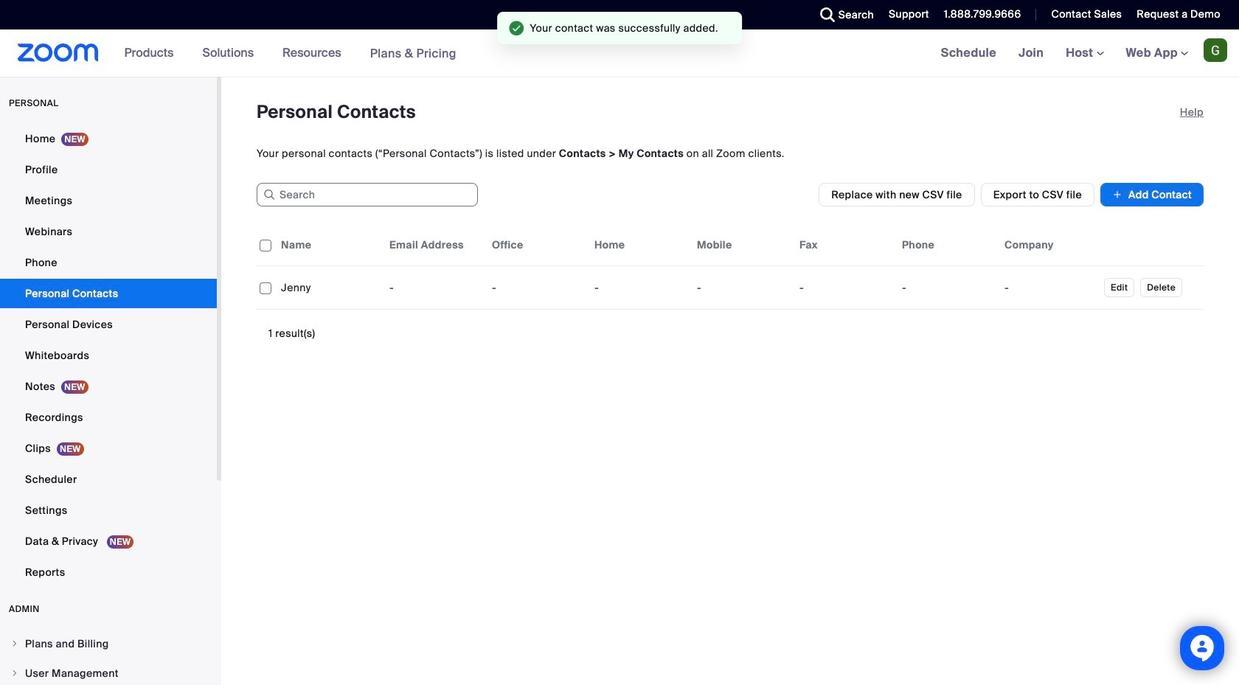 Task type: locate. For each thing, give the bounding box(es) containing it.
1 vertical spatial menu item
[[0, 660, 217, 685]]

banner
[[0, 30, 1239, 77]]

0 vertical spatial menu item
[[0, 630, 217, 658]]

menu item
[[0, 630, 217, 658], [0, 660, 217, 685]]

Search Contacts Input text field
[[257, 183, 478, 207]]

profile picture image
[[1204, 38, 1228, 62]]

success image
[[509, 21, 524, 35]]

application
[[257, 224, 1204, 310]]

2 cell from the left
[[999, 273, 1101, 302]]

cell
[[896, 273, 999, 302], [999, 273, 1101, 302]]

admin menu menu
[[0, 630, 217, 685]]

2 right image from the top
[[10, 669, 19, 678]]

right image
[[10, 640, 19, 649], [10, 669, 19, 678]]

1 cell from the left
[[896, 273, 999, 302]]

meetings navigation
[[930, 30, 1239, 77]]

right image for 1st menu item
[[10, 640, 19, 649]]

1 vertical spatial right image
[[10, 669, 19, 678]]

1 right image from the top
[[10, 640, 19, 649]]

0 vertical spatial right image
[[10, 640, 19, 649]]

personal menu menu
[[0, 124, 217, 589]]



Task type: vqa. For each thing, say whether or not it's contained in the screenshot.
Personal Menu menu on the left of the page
yes



Task type: describe. For each thing, give the bounding box(es) containing it.
add image
[[1113, 187, 1123, 202]]

1 menu item from the top
[[0, 630, 217, 658]]

product information navigation
[[113, 30, 468, 77]]

right image for first menu item from the bottom
[[10, 669, 19, 678]]

2 menu item from the top
[[0, 660, 217, 685]]

zoom logo image
[[18, 44, 99, 62]]



